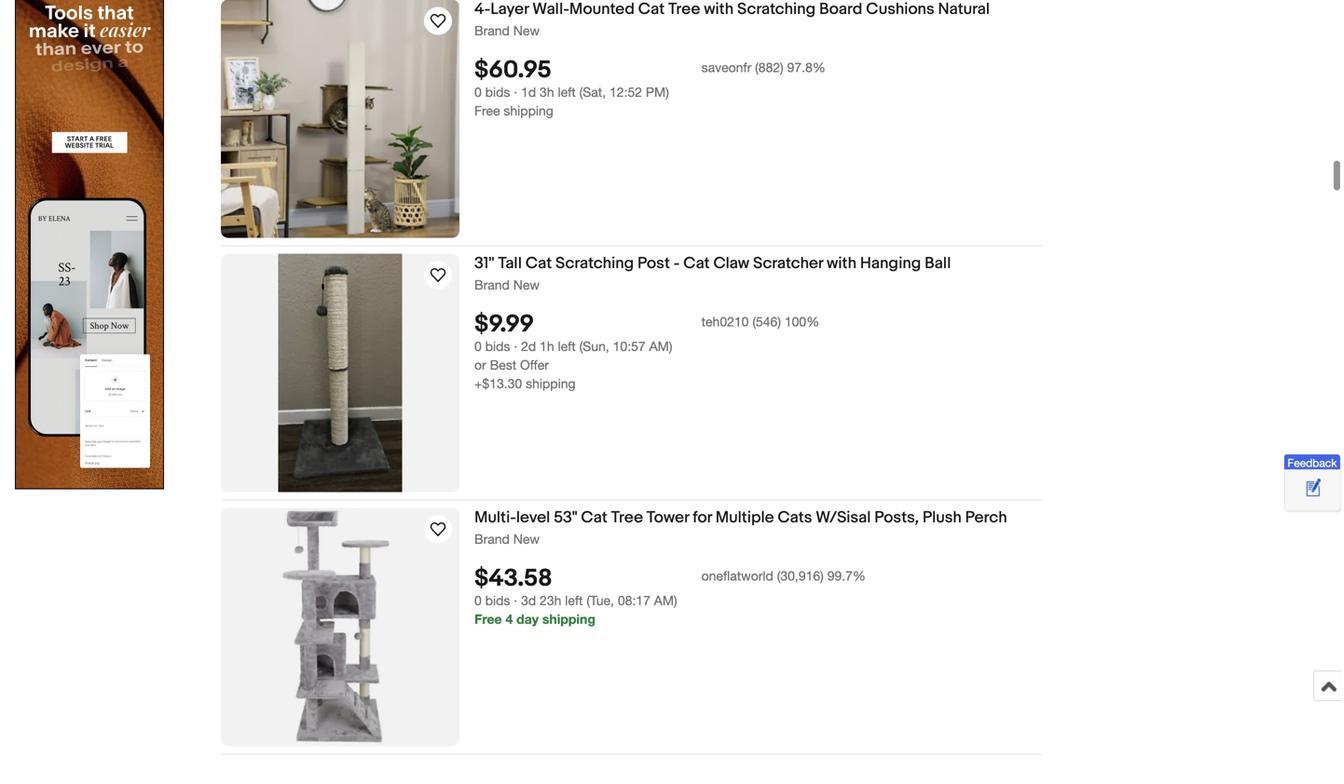 Task type: locate. For each thing, give the bounding box(es) containing it.
or
[[475, 357, 486, 373]]

2 vertical spatial shipping
[[542, 612, 596, 627]]

1 vertical spatial brand
[[475, 277, 510, 293]]

0
[[475, 84, 482, 100], [475, 339, 482, 354], [475, 593, 482, 609]]

0 left 3d
[[475, 593, 482, 609]]

1 horizontal spatial cat
[[581, 509, 608, 528]]

cat right tall
[[526, 254, 552, 274]]

multi-level 53" cat tree tower for multiple cats w/sisal posts, plush perch link
[[475, 509, 1042, 532]]

claw
[[714, 254, 750, 274]]

bids up the 4
[[485, 593, 510, 609]]

watch 31'' tall cat scratching post - cat claw scratcher with hanging ball image
[[427, 264, 449, 287]]

2 vertical spatial 0
[[475, 593, 482, 609]]

cat right 53"
[[581, 509, 608, 528]]

am) inside oneflatworld (30,916) 99.7% 0 bids · 3d 23h left (tue, 08:17 am) free 4 day shipping
[[654, 593, 677, 609]]

shipping
[[504, 103, 554, 118], [526, 376, 576, 391], [542, 612, 596, 627]]

plush
[[923, 509, 962, 528]]

cat
[[526, 254, 552, 274], [684, 254, 710, 274], [581, 509, 608, 528]]

bids
[[485, 84, 510, 100], [485, 339, 510, 354], [485, 593, 510, 609]]

free left the 4
[[475, 612, 502, 627]]

brand new
[[475, 23, 540, 38]]

2 brand from the top
[[475, 277, 510, 293]]

1 vertical spatial shipping
[[526, 376, 576, 391]]

saveonfr
[[702, 60, 752, 75]]

-
[[674, 254, 680, 274]]

· left 2d at the top left of the page
[[514, 339, 518, 354]]

free inside oneflatworld (30,916) 99.7% 0 bids · 3d 23h left (tue, 08:17 am) free 4 day shipping
[[475, 612, 502, 627]]

0 inside the saveonfr (882) 97.8% 0 bids · 1d 3h left (sat, 12:52 pm) free shipping
[[475, 84, 482, 100]]

3d
[[521, 593, 536, 609]]

cats
[[778, 509, 812, 528]]

brand down multi-
[[475, 532, 510, 547]]

1 free from the top
[[475, 103, 500, 118]]

left right 1h
[[558, 339, 576, 354]]

0 for $43.58
[[475, 593, 482, 609]]

heading
[[475, 0, 990, 19]]

1 · from the top
[[514, 84, 518, 100]]

2 vertical spatial bids
[[485, 593, 510, 609]]

new up $60.95
[[513, 23, 540, 38]]

· inside the saveonfr (882) 97.8% 0 bids · 1d 3h left (sat, 12:52 pm) free shipping
[[514, 84, 518, 100]]

2 new from the top
[[513, 277, 540, 293]]

left
[[558, 84, 576, 100], [558, 339, 576, 354], [565, 593, 583, 609]]

2 horizontal spatial cat
[[684, 254, 710, 274]]

0 inside oneflatworld (30,916) 99.7% 0 bids · 3d 23h left (tue, 08:17 am) free 4 day shipping
[[475, 593, 482, 609]]

brand inside multi-level 53" cat tree tower for multiple cats w/sisal posts, plush perch brand new
[[475, 532, 510, 547]]

left right '23h'
[[565, 593, 583, 609]]

pm)
[[646, 84, 669, 100]]

0 vertical spatial left
[[558, 84, 576, 100]]

1d
[[521, 84, 536, 100]]

0 left 1d
[[475, 84, 482, 100]]

offer
[[520, 357, 549, 373]]

bids left 1d
[[485, 84, 510, 100]]

2 free from the top
[[475, 612, 502, 627]]

cat right -
[[684, 254, 710, 274]]

$43.58
[[475, 565, 552, 594]]

3 brand from the top
[[475, 532, 510, 547]]

4-layer wall-mounted cat tree with scratching board cushions natural image
[[221, 0, 460, 238]]

bids up best
[[485, 339, 510, 354]]

2 vertical spatial brand
[[475, 532, 510, 547]]

shipping down '23h'
[[542, 612, 596, 627]]

new
[[513, 23, 540, 38], [513, 277, 540, 293], [513, 532, 540, 547]]

· for $43.58
[[514, 593, 518, 609]]

0 vertical spatial ·
[[514, 84, 518, 100]]

tower
[[647, 509, 689, 528]]

·
[[514, 84, 518, 100], [514, 339, 518, 354], [514, 593, 518, 609]]

multi-
[[475, 509, 516, 528]]

w/sisal
[[816, 509, 871, 528]]

scratching
[[556, 254, 634, 274]]

3 new from the top
[[513, 532, 540, 547]]

0 vertical spatial am)
[[649, 339, 673, 354]]

· inside teh0210 (546) 100% 0 bids · 2d 1h left (sun, 10:57 am) or best offer +$13.30 shipping
[[514, 339, 518, 354]]

2 vertical spatial left
[[565, 593, 583, 609]]

free
[[475, 103, 500, 118], [475, 612, 502, 627]]

08:17
[[618, 593, 651, 609]]

1 vertical spatial left
[[558, 339, 576, 354]]

new down level
[[513, 532, 540, 547]]

10:57
[[613, 339, 646, 354]]

31'' tall cat scratching post - cat claw scratcher with hanging ball heading
[[475, 254, 951, 274]]

2 0 from the top
[[475, 339, 482, 354]]

3 · from the top
[[514, 593, 518, 609]]

1 vertical spatial 0
[[475, 339, 482, 354]]

shipping down 1d
[[504, 103, 554, 118]]

· left 1d
[[514, 84, 518, 100]]

$60.95
[[475, 56, 552, 85]]

ball
[[925, 254, 951, 274]]

0 vertical spatial shipping
[[504, 103, 554, 118]]

0 for $60.95
[[475, 84, 482, 100]]

bids for $60.95
[[485, 84, 510, 100]]

+$13.30
[[475, 376, 522, 391]]

left inside the saveonfr (882) 97.8% 0 bids · 1d 3h left (sat, 12:52 pm) free shipping
[[558, 84, 576, 100]]

free for $60.95
[[475, 103, 500, 118]]

shipping down offer in the left top of the page
[[526, 376, 576, 391]]

0 up or
[[475, 339, 482, 354]]

(882)
[[755, 60, 784, 75]]

new down tall
[[513, 277, 540, 293]]

am) right 10:57
[[649, 339, 673, 354]]

left right 3h
[[558, 84, 576, 100]]

brand
[[475, 23, 510, 38], [475, 277, 510, 293], [475, 532, 510, 547]]

1 0 from the top
[[475, 84, 482, 100]]

bids inside oneflatworld (30,916) 99.7% 0 bids · 3d 23h left (tue, 08:17 am) free 4 day shipping
[[485, 593, 510, 609]]

advertisement region
[[15, 0, 164, 490]]

bids inside the saveonfr (882) 97.8% 0 bids · 1d 3h left (sat, 12:52 pm) free shipping
[[485, 84, 510, 100]]

31'' tall cat scratching post - cat claw scratcher with hanging ball link
[[475, 254, 1042, 277]]

100%
[[785, 314, 820, 329]]

1 vertical spatial free
[[475, 612, 502, 627]]

1 vertical spatial am)
[[654, 593, 677, 609]]

2 bids from the top
[[485, 339, 510, 354]]

am) inside teh0210 (546) 100% 0 bids · 2d 1h left (sun, 10:57 am) or best offer +$13.30 shipping
[[649, 339, 673, 354]]

· left 3d
[[514, 593, 518, 609]]

left for $60.95
[[558, 84, 576, 100]]

oneflatworld (30,916) 99.7% 0 bids · 3d 23h left (tue, 08:17 am) free 4 day shipping
[[475, 569, 866, 627]]

shipping inside oneflatworld (30,916) 99.7% 0 bids · 3d 23h left (tue, 08:17 am) free 4 day shipping
[[542, 612, 596, 627]]

2 · from the top
[[514, 339, 518, 354]]

0 vertical spatial new
[[513, 23, 540, 38]]

brand inside 31'' tall cat scratching post - cat claw scratcher with hanging ball brand new
[[475, 277, 510, 293]]

2 vertical spatial ·
[[514, 593, 518, 609]]

3 bids from the top
[[485, 593, 510, 609]]

1h
[[540, 339, 554, 354]]

tall
[[498, 254, 522, 274]]

3 0 from the top
[[475, 593, 482, 609]]

am) for 10:57
[[649, 339, 673, 354]]

0 vertical spatial brand
[[475, 23, 510, 38]]

· inside oneflatworld (30,916) 99.7% 0 bids · 3d 23h left (tue, 08:17 am) free 4 day shipping
[[514, 593, 518, 609]]

0 vertical spatial bids
[[485, 84, 510, 100]]

31'' tall cat scratching post - cat claw scratcher with hanging ball brand new
[[475, 254, 951, 293]]

free inside the saveonfr (882) 97.8% 0 bids · 1d 3h left (sat, 12:52 pm) free shipping
[[475, 103, 500, 118]]

am)
[[649, 339, 673, 354], [654, 593, 677, 609]]

1 bids from the top
[[485, 84, 510, 100]]

left inside oneflatworld (30,916) 99.7% 0 bids · 3d 23h left (tue, 08:17 am) free 4 day shipping
[[565, 593, 583, 609]]

1 vertical spatial ·
[[514, 339, 518, 354]]

level
[[516, 509, 550, 528]]

0 vertical spatial free
[[475, 103, 500, 118]]

brand down 31''
[[475, 277, 510, 293]]

posts,
[[875, 509, 919, 528]]

am) right 08:17
[[654, 593, 677, 609]]

brand up $60.95
[[475, 23, 510, 38]]

2 vertical spatial new
[[513, 532, 540, 547]]

1 vertical spatial bids
[[485, 339, 510, 354]]

free down $60.95
[[475, 103, 500, 118]]

1 vertical spatial new
[[513, 277, 540, 293]]

0 vertical spatial 0
[[475, 84, 482, 100]]

53"
[[554, 509, 578, 528]]



Task type: vqa. For each thing, say whether or not it's contained in the screenshot.
· within the saveonfr (882) 97.8% 0 bids · 1d 3h left (Sat, 12:52 PM) Free shipping
yes



Task type: describe. For each thing, give the bounding box(es) containing it.
2d
[[521, 339, 536, 354]]

scratcher
[[753, 254, 823, 274]]

new inside multi-level 53" cat tree tower for multiple cats w/sisal posts, plush perch brand new
[[513, 532, 540, 547]]

multiple
[[716, 509, 774, 528]]

3h
[[540, 84, 554, 100]]

(tue,
[[587, 593, 614, 609]]

99.7%
[[828, 569, 866, 584]]

$9.99
[[475, 310, 534, 339]]

31'' tall cat scratching post - cat claw scratcher with hanging ball image
[[278, 254, 402, 493]]

watch multi-level 53" cat tree tower for multiple cats w/sisal posts, plush perch image
[[427, 519, 449, 541]]

shipping inside the saveonfr (882) 97.8% 0 bids · 1d 3h left (sat, 12:52 pm) free shipping
[[504, 103, 554, 118]]

perch
[[965, 509, 1007, 528]]

(sat,
[[579, 84, 606, 100]]

multi-level 53" cat tree tower for multiple cats w/sisal posts, plush perch brand new
[[475, 509, 1007, 547]]

shipping inside teh0210 (546) 100% 0 bids · 2d 1h left (sun, 10:57 am) or best offer +$13.30 shipping
[[526, 376, 576, 391]]

1 brand from the top
[[475, 23, 510, 38]]

with
[[827, 254, 857, 274]]

0 horizontal spatial cat
[[526, 254, 552, 274]]

0 inside teh0210 (546) 100% 0 bids · 2d 1h left (sun, 10:57 am) or best offer +$13.30 shipping
[[475, 339, 482, 354]]

free for $43.58
[[475, 612, 502, 627]]

oneflatworld
[[702, 569, 774, 584]]

· for $60.95
[[514, 84, 518, 100]]

multi-level 53" cat tree tower for multiple cats w/sisal posts, plush perch image
[[221, 509, 460, 747]]

(sun,
[[579, 339, 609, 354]]

teh0210 (546) 100% 0 bids · 2d 1h left (sun, 10:57 am) or best offer +$13.30 shipping
[[475, 314, 820, 391]]

(546)
[[753, 314, 781, 329]]

4
[[506, 612, 513, 627]]

left for $43.58
[[565, 593, 583, 609]]

cat inside multi-level 53" cat tree tower for multiple cats w/sisal posts, plush perch brand new
[[581, 509, 608, 528]]

left inside teh0210 (546) 100% 0 bids · 2d 1h left (sun, 10:57 am) or best offer +$13.30 shipping
[[558, 339, 576, 354]]

for
[[693, 509, 712, 528]]

hanging
[[860, 254, 921, 274]]

teh0210
[[702, 314, 749, 329]]

day
[[517, 612, 539, 627]]

new inside 31'' tall cat scratching post - cat claw scratcher with hanging ball brand new
[[513, 277, 540, 293]]

tree
[[611, 509, 643, 528]]

23h
[[540, 593, 562, 609]]

saveonfr (882) 97.8% 0 bids · 1d 3h left (sat, 12:52 pm) free shipping
[[475, 60, 826, 118]]

bids for $43.58
[[485, 593, 510, 609]]

1 new from the top
[[513, 23, 540, 38]]

multi-level 53" cat tree tower for multiple cats w/sisal posts, plush perch heading
[[475, 509, 1007, 528]]

post
[[638, 254, 670, 274]]

(30,916)
[[777, 569, 824, 584]]

best
[[490, 357, 517, 373]]

feedback
[[1288, 457, 1337, 470]]

bids inside teh0210 (546) 100% 0 bids · 2d 1h left (sun, 10:57 am) or best offer +$13.30 shipping
[[485, 339, 510, 354]]

watch 4-layer wall-mounted cat tree with scratching board cushions natural image
[[427, 10, 449, 32]]

97.8%
[[787, 60, 826, 75]]

12:52
[[610, 84, 642, 100]]

am) for 08:17
[[654, 593, 677, 609]]

31''
[[475, 254, 495, 274]]



